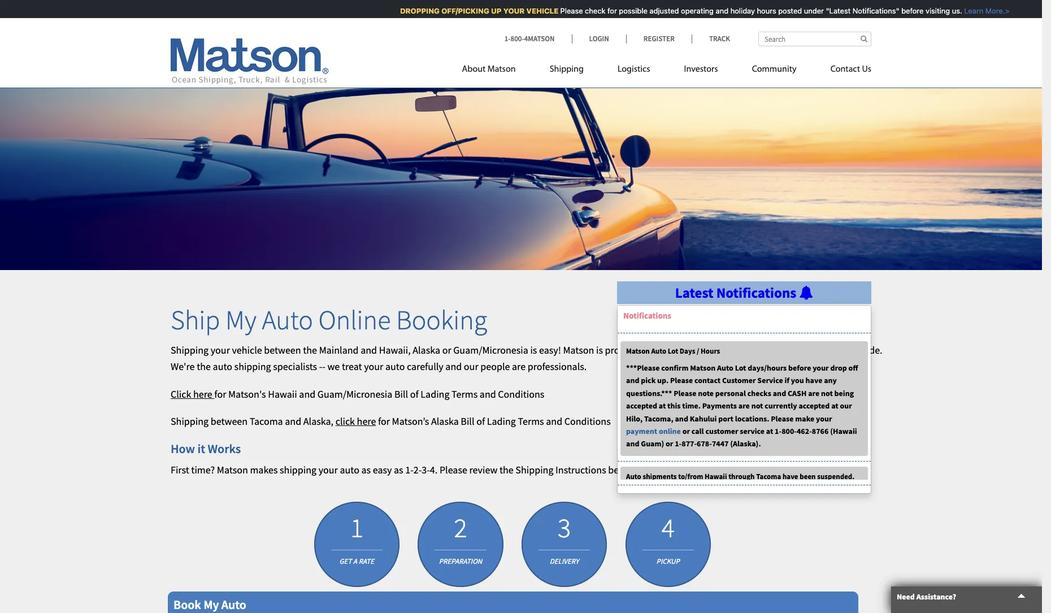 Task type: vqa. For each thing, say whether or not it's contained in the screenshot.


Task type: locate. For each thing, give the bounding box(es) containing it.
have
[[806, 376, 823, 386], [783, 472, 799, 481]]

the left days
[[666, 344, 680, 357]]

service down locations.
[[740, 426, 765, 436]]

lading down carefully
[[421, 388, 450, 401]]

and left the pick
[[626, 376, 640, 386]]

get for get a rate
[[339, 557, 352, 567]]

cash
[[788, 388, 807, 398]]

conditions
[[498, 388, 545, 401], [565, 415, 611, 428]]

1 horizontal spatial or
[[666, 439, 673, 449]]

1 horizontal spatial accepted
[[799, 401, 830, 411]]

1 vertical spatial for
[[214, 388, 226, 401]]

our left 'people'
[[464, 360, 479, 373]]

2 horizontal spatial or
[[683, 426, 690, 436]]

at left the this
[[659, 401, 666, 411]]

preparation down 2
[[439, 557, 482, 567]]

your down alaska,
[[319, 463, 338, 476]]

1 horizontal spatial bill
[[461, 415, 475, 428]]

0 vertical spatial lading
[[421, 388, 450, 401]]

delivery
[[555, 506, 576, 507], [550, 557, 579, 567]]

notifications
[[717, 284, 797, 302], [624, 311, 672, 321]]

our inside shipping your vehicle between the mainland and hawaii, alaska or guam/micronesia                                         is easy! matson is proud to offer the most frequent, dependable service in the                                         trade. we're the auto shipping specialists -- we treat your auto carefully and                                         our people are professionals.
[[464, 360, 479, 373]]

0 horizontal spatial hawaii
[[268, 388, 297, 401]]

delivery up 3
[[555, 506, 576, 507]]

you
[[791, 376, 804, 386]]

auto shipments to/from hawaii through tacoma have been suspended. link
[[618, 467, 871, 531]]

are right the cash
[[808, 388, 820, 398]]

not down checks
[[752, 401, 763, 411]]

click
[[336, 415, 355, 428]]

of up matson's
[[410, 388, 419, 401]]

hawaii right to/from in the bottom of the page
[[705, 472, 727, 481]]

0 horizontal spatial between
[[211, 415, 248, 428]]

shipping down click here link
[[171, 415, 209, 428]]

locations.
[[735, 414, 770, 424]]

0 vertical spatial alaska
[[413, 344, 440, 357]]

0 vertical spatial before
[[897, 6, 919, 15]]

0 horizontal spatial conditions
[[498, 388, 545, 401]]

1 vertical spatial have
[[783, 472, 799, 481]]

guam/micronesia up 'people'
[[453, 344, 528, 357]]

your
[[211, 344, 230, 357], [364, 360, 383, 373], [813, 363, 829, 373], [816, 414, 832, 424], [319, 463, 338, 476], [675, 463, 694, 476]]

track link
[[692, 34, 730, 44]]

delivery down 3
[[550, 557, 579, 567]]

here
[[193, 388, 212, 401], [357, 415, 376, 428]]

and left holiday
[[711, 6, 724, 15]]

not
[[821, 388, 833, 398], [752, 401, 763, 411]]

1 vertical spatial lot
[[735, 363, 746, 373]]

1 horizontal spatial as
[[394, 463, 403, 476]]

auto down hawaii,
[[385, 360, 405, 373]]

questions.***
[[626, 388, 672, 398]]

2 accepted from the left
[[799, 401, 830, 411]]

the
[[303, 344, 317, 357], [666, 344, 680, 357], [842, 344, 856, 357], [197, 360, 211, 373], [500, 463, 514, 476]]

0 horizontal spatial 800-
[[511, 34, 524, 44]]

shipping up we're
[[171, 344, 209, 357]]

at
[[659, 401, 666, 411], [832, 401, 839, 411], [766, 426, 773, 436]]

my up vehicle
[[226, 303, 257, 337]]

-
[[319, 360, 322, 373], [322, 360, 326, 373]]

service left in
[[800, 344, 829, 357]]

note
[[698, 388, 714, 398]]

proud
[[605, 344, 631, 357]]

please
[[556, 6, 578, 15], [670, 376, 693, 386], [674, 388, 697, 398], [771, 414, 794, 424], [440, 463, 467, 476]]

shipping right makes at the left bottom
[[280, 463, 317, 476]]

checks
[[748, 388, 772, 398]]

we
[[328, 360, 340, 373]]

0 horizontal spatial tacoma
[[250, 415, 283, 428]]

guam/micronesia up click here link
[[318, 388, 393, 401]]

at inside or call customer service at 1-800-462-8766 (hawaii and guam) or 1-877-678-7447 (alaska).
[[766, 426, 773, 436]]

1 horizontal spatial at
[[766, 426, 773, 436]]

0 vertical spatial shipping
[[234, 360, 271, 373]]

preparation up 2
[[446, 506, 477, 507]]

shipping inside 'link'
[[550, 65, 584, 74]]

1 vertical spatial get
[[339, 557, 352, 567]]

0 vertical spatial my
[[226, 303, 257, 337]]

800- inside or call customer service at 1-800-462-8766 (hawaii and guam) or 1-877-678-7447 (alaska).
[[782, 426, 797, 436]]

before left booking
[[608, 463, 636, 476]]

lot left days
[[668, 347, 678, 356]]

auto
[[213, 360, 232, 373], [385, 360, 405, 373], [340, 463, 359, 476]]

check
[[580, 6, 601, 15]]

or
[[442, 344, 451, 357], [683, 426, 690, 436], [666, 439, 673, 449]]

are right 'people'
[[512, 360, 526, 373]]

auto down frequent,
[[717, 363, 734, 373]]

1 vertical spatial notifications
[[624, 311, 672, 321]]

0 vertical spatial not
[[821, 388, 833, 398]]

the right review
[[500, 463, 514, 476]]

first
[[171, 463, 189, 476]]

the up specialists
[[303, 344, 317, 357]]

1 vertical spatial our
[[840, 401, 852, 411]]

2 vertical spatial for
[[378, 415, 390, 428]]

0 horizontal spatial for
[[214, 388, 226, 401]]

service inside shipping your vehicle between the mainland and hawaii, alaska or guam/micronesia                                         is easy! matson is proud to offer the most frequent, dependable service in the                                         trade. we're the auto shipping specialists -- we treat your auto carefully and                                         our people are professionals.
[[800, 344, 829, 357]]

0 vertical spatial hawaii
[[268, 388, 297, 401]]

2 horizontal spatial auto
[[385, 360, 405, 373]]

we're
[[171, 360, 195, 373]]

latest notifications
[[675, 284, 799, 302]]

my for ship
[[226, 303, 257, 337]]

1 horizontal spatial is
[[596, 344, 603, 357]]

1 horizontal spatial our
[[840, 401, 852, 411]]

0 horizontal spatial my
[[204, 597, 219, 613]]

1 is from the left
[[530, 344, 537, 357]]

1 horizontal spatial before
[[789, 363, 811, 373]]

0 vertical spatial lot
[[668, 347, 678, 356]]

hawaii inside latest notifications "menu"
[[705, 472, 727, 481]]

please down confirm
[[670, 376, 693, 386]]

0 vertical spatial tacoma
[[250, 415, 283, 428]]

your up 8766 at bottom
[[816, 414, 832, 424]]

and up alaska,
[[299, 388, 316, 401]]

0 vertical spatial terms
[[452, 388, 478, 401]]

1 horizontal spatial lot
[[735, 363, 746, 373]]

tacoma inside latest notifications "menu"
[[756, 472, 781, 481]]

shipping
[[550, 65, 584, 74], [171, 344, 209, 357], [171, 415, 209, 428], [516, 463, 554, 476]]

0 horizontal spatial service
[[740, 426, 765, 436]]

in
[[831, 344, 840, 357]]

for for alaska,
[[378, 415, 390, 428]]

1 vertical spatial conditions
[[565, 415, 611, 428]]

main content
[[1, 270, 1042, 613]]

latest notifications button
[[675, 284, 814, 302]]

0 vertical spatial service
[[800, 344, 829, 357]]

3
[[558, 511, 571, 545]]

shipping inside shipping your vehicle between the mainland and hawaii, alaska or guam/micronesia                                         is easy! matson is proud to offer the most frequent, dependable service in the                                         trade. we're the auto shipping specialists -- we treat your auto carefully and                                         our people are professionals.
[[171, 344, 209, 357]]

hawaii
[[268, 388, 297, 401], [705, 472, 727, 481]]

between up specialists
[[264, 344, 301, 357]]

conditions left 'hilo,'
[[565, 415, 611, 428]]

0 horizontal spatial are
[[512, 360, 526, 373]]

our down 'being'
[[840, 401, 852, 411]]

0 vertical spatial get
[[344, 506, 353, 507]]

shipping link
[[533, 59, 601, 83]]

877-
[[682, 439, 697, 449]]

between
[[264, 344, 301, 357], [211, 415, 248, 428]]

book my auto
[[174, 597, 246, 613]]

register link
[[626, 34, 692, 44]]

a left rate!
[[355, 506, 358, 507]]

0 vertical spatial pickup
[[660, 506, 678, 507]]

auto left the easy
[[340, 463, 359, 476]]

matson up contact
[[690, 363, 716, 373]]

1 vertical spatial 800-
[[782, 426, 797, 436]]

before inside ***please confirm matson auto lot days/hours before your drop off and pick up. please contact customer service if you have any questions.*** please note personal checks and cash are not being accepted at this time. payments are not currently accepted at our hilo, tacoma, and kahului port locations. please make your payment online
[[789, 363, 811, 373]]

alaska up carefully
[[413, 344, 440, 357]]

before inside main content
[[608, 463, 636, 476]]

1 accepted from the left
[[626, 401, 657, 411]]

1 horizontal spatial service
[[800, 344, 829, 357]]

2 - from the left
[[322, 360, 326, 373]]

matson down works
[[217, 463, 248, 476]]

0 horizontal spatial here
[[193, 388, 212, 401]]

0 vertical spatial our
[[464, 360, 479, 373]]

shipping down 4matson
[[550, 65, 584, 74]]

1 vertical spatial tacoma
[[756, 472, 781, 481]]

0 horizontal spatial lot
[[668, 347, 678, 356]]

easy
[[373, 463, 392, 476]]

top menu navigation
[[462, 59, 872, 83]]

kahului
[[690, 414, 717, 424]]

matson up ***please at bottom
[[626, 347, 650, 356]]

through
[[729, 472, 755, 481]]

1-800-4matson link
[[505, 34, 572, 44]]

1 horizontal spatial not
[[821, 388, 833, 398]]

contact us link
[[814, 59, 872, 83]]

auto.
[[696, 463, 718, 476]]

0 vertical spatial guam/micronesia
[[453, 344, 528, 357]]

and up treat
[[361, 344, 377, 357]]

pickup
[[660, 506, 678, 507], [657, 557, 680, 567]]

a for rate
[[353, 557, 357, 567]]

matson
[[488, 65, 516, 74], [563, 344, 594, 357], [626, 347, 650, 356], [690, 363, 716, 373], [217, 463, 248, 476]]

800- down make
[[782, 426, 797, 436]]

1 vertical spatial are
[[808, 388, 820, 398]]

1 vertical spatial before
[[789, 363, 811, 373]]

1- left 3- on the bottom of page
[[405, 463, 414, 476]]

1 vertical spatial preparation
[[439, 557, 482, 567]]

1 vertical spatial my
[[204, 597, 219, 613]]

main content containing ship my auto online booking
[[1, 270, 1042, 613]]

at down 'being'
[[832, 401, 839, 411]]

0 horizontal spatial not
[[752, 401, 763, 411]]

1
[[350, 511, 363, 545]]

alaska
[[413, 344, 440, 357], [431, 415, 459, 428]]

8766
[[812, 426, 829, 436]]

need assistance?
[[897, 592, 957, 602]]

accepted up make
[[799, 401, 830, 411]]

0 horizontal spatial our
[[464, 360, 479, 373]]

works
[[208, 441, 241, 457]]

2 horizontal spatial at
[[832, 401, 839, 411]]

get left rate
[[339, 557, 352, 567]]

this
[[668, 401, 681, 411]]

any
[[824, 376, 837, 386]]

0 horizontal spatial of
[[410, 388, 419, 401]]

vehicle
[[522, 6, 554, 15]]

us.
[[947, 6, 958, 15]]

for left matson's
[[214, 388, 226, 401]]

for for vehicle
[[603, 6, 612, 15]]

currently
[[765, 401, 797, 411]]

as left the easy
[[362, 463, 371, 476]]

auto right to
[[651, 347, 667, 356]]

the right we're
[[197, 360, 211, 373]]

auto down vehicle
[[213, 360, 232, 373]]

get left rate!
[[344, 506, 353, 507]]

0 horizontal spatial accepted
[[626, 401, 657, 411]]

None search field
[[759, 32, 872, 46]]

are up locations.
[[739, 401, 750, 411]]

shipping your vehicle between the mainland and hawaii, alaska or guam/micronesia                                         is easy! matson is proud to offer the most frequent, dependable service in the                                         trade. we're the auto shipping specialists -- we treat your auto carefully and                                         our people are professionals.
[[171, 344, 883, 373]]

0 vertical spatial conditions
[[498, 388, 545, 401]]

1 horizontal spatial guam/micronesia
[[453, 344, 528, 357]]

your
[[499, 6, 520, 15]]

or up carefully
[[442, 344, 451, 357]]

and
[[711, 6, 724, 15], [361, 344, 377, 357], [446, 360, 462, 373], [626, 376, 640, 386], [299, 388, 316, 401], [480, 388, 496, 401], [773, 388, 786, 398], [675, 414, 688, 424], [285, 415, 301, 428], [546, 415, 563, 428], [626, 439, 640, 449]]

as right the easy
[[394, 463, 403, 476]]

0 horizontal spatial shipping
[[234, 360, 271, 373]]

1 horizontal spatial have
[[806, 376, 823, 386]]

tacoma inside main content
[[250, 415, 283, 428]]

notifications up offer
[[624, 311, 672, 321]]

1 vertical spatial hawaii
[[705, 472, 727, 481]]

1 horizontal spatial 800-
[[782, 426, 797, 436]]

logistics
[[618, 65, 650, 74]]

alaska right matson's
[[431, 415, 459, 428]]

is left easy!
[[530, 344, 537, 357]]

a left rate
[[353, 557, 357, 567]]

hours
[[752, 6, 772, 15]]

0 horizontal spatial or
[[442, 344, 451, 357]]

lading up review
[[487, 415, 516, 428]]

1 vertical spatial a
[[353, 557, 357, 567]]

tacoma right the through
[[756, 472, 781, 481]]

Search search field
[[759, 32, 872, 46]]

for right check
[[603, 6, 612, 15]]

1 horizontal spatial here
[[357, 415, 376, 428]]

lot up customer
[[735, 363, 746, 373]]

2 vertical spatial before
[[608, 463, 636, 476]]

0 horizontal spatial notifications
[[624, 311, 672, 321]]

latest notifications menu
[[617, 305, 872, 531]]

1 vertical spatial guam/micronesia
[[318, 388, 393, 401]]

shipping down vehicle
[[234, 360, 271, 373]]

4.
[[430, 463, 438, 476]]

learn more.> link
[[958, 6, 1005, 15]]

1 vertical spatial or
[[683, 426, 690, 436]]

2 is from the left
[[596, 344, 603, 357]]

1 vertical spatial delivery
[[550, 557, 579, 567]]

0 horizontal spatial is
[[530, 344, 537, 357]]

bill
[[395, 388, 408, 401], [461, 415, 475, 428]]

0 vertical spatial have
[[806, 376, 823, 386]]

at down locations.
[[766, 426, 773, 436]]

terms
[[452, 388, 478, 401], [518, 415, 544, 428]]

mainland
[[319, 344, 359, 357]]

1 horizontal spatial hawaii
[[705, 472, 727, 481]]

hawaii down specialists
[[268, 388, 297, 401]]

here right click at the left bottom of page
[[357, 415, 376, 428]]

and up currently
[[773, 388, 786, 398]]

or left the call
[[683, 426, 690, 436]]

0 vertical spatial a
[[355, 506, 358, 507]]

guam/micronesia inside shipping your vehicle between the mainland and hawaii, alaska or guam/micronesia                                         is easy! matson is proud to offer the most frequent, dependable service in the                                         trade. we're the auto shipping specialists -- we treat your auto carefully and                                         our people are professionals.
[[453, 344, 528, 357]]

accepted up 'hilo,'
[[626, 401, 657, 411]]

matson inside ***please confirm matson auto lot days/hours before your drop off and pick up. please contact customer service if you have any questions.*** please note personal checks and cash are not being accepted at this time. payments are not currently accepted at our hilo, tacoma, and kahului port locations. please make your payment online
[[690, 363, 716, 373]]

auto
[[262, 303, 313, 337], [651, 347, 667, 356], [717, 363, 734, 373], [626, 472, 641, 481], [222, 597, 246, 613]]

instructions
[[556, 463, 606, 476]]

before left visiting
[[897, 6, 919, 15]]

been
[[800, 472, 816, 481]]

bell image
[[799, 286, 814, 300]]

community
[[752, 65, 797, 74]]

most
[[682, 344, 703, 357]]

as
[[362, 463, 371, 476], [394, 463, 403, 476]]

click here link
[[171, 388, 214, 401]]

tacoma
[[250, 415, 283, 428], [756, 472, 781, 481]]

0 vertical spatial for
[[603, 6, 612, 15]]

2 vertical spatial are
[[739, 401, 750, 411]]

here right click at the bottom of the page
[[193, 388, 212, 401]]

for left matson's
[[378, 415, 390, 428]]

payment
[[626, 426, 658, 436]]

is
[[530, 344, 537, 357], [596, 344, 603, 357]]

matson up professionals.
[[563, 344, 594, 357]]

login link
[[572, 34, 626, 44]]

between up works
[[211, 415, 248, 428]]

have left the any
[[806, 376, 823, 386]]

0 vertical spatial preparation
[[446, 506, 477, 507]]

0 horizontal spatial as
[[362, 463, 371, 476]]

tacoma down matson's
[[250, 415, 283, 428]]

matson inside the top menu navigation
[[488, 65, 516, 74]]

bill up matson's
[[395, 388, 408, 401]]

1 horizontal spatial for
[[378, 415, 390, 428]]

of up review
[[477, 415, 485, 428]]

matson right 'about'
[[488, 65, 516, 74]]

pickup up 4 on the right of page
[[660, 506, 678, 507]]

pickup down 4 on the right of page
[[657, 557, 680, 567]]

1 horizontal spatial are
[[739, 401, 750, 411]]

0 vertical spatial or
[[442, 344, 451, 357]]

0 vertical spatial bill
[[395, 388, 408, 401]]

conditions down shipping your vehicle between the mainland and hawaii, alaska or guam/micronesia                                         is easy! matson is proud to offer the most frequent, dependable service in the                                         trade. we're the auto shipping specialists -- we treat your auto carefully and                                         our people are professionals.
[[498, 388, 545, 401]]



Task type: describe. For each thing, give the bounding box(es) containing it.
1 as from the left
[[362, 463, 371, 476]]

your left vehicle
[[211, 344, 230, 357]]

click
[[171, 388, 191, 401]]

our inside ***please confirm matson auto lot days/hours before your drop off and pick up. please contact customer service if you have any questions.*** please note personal checks and cash are not being accepted at this time. payments are not currently accepted at our hilo, tacoma, and kahului port locations. please make your payment online
[[840, 401, 852, 411]]

auto up specialists
[[262, 303, 313, 337]]

port
[[719, 414, 734, 424]]

vehicle
[[232, 344, 262, 357]]

matson's
[[228, 388, 266, 401]]

and down 'people'
[[480, 388, 496, 401]]

if
[[785, 376, 790, 386]]

auto inside auto shipments to/from hawaii through tacoma have been suspended. link
[[626, 472, 641, 481]]

auto shipments to/from hawaii through tacoma have been suspended.
[[626, 472, 855, 481]]

1 vertical spatial alaska
[[431, 415, 459, 428]]

please right 4.
[[440, 463, 467, 476]]

payments
[[702, 401, 737, 411]]

or inside shipping your vehicle between the mainland and hawaii, alaska or guam/micronesia                                         is easy! matson is proud to offer the most frequent, dependable service in the                                         trade. we're the auto shipping specialists -- we treat your auto carefully and                                         our people are professionals.
[[442, 344, 451, 357]]

easy!
[[539, 344, 561, 357]]

service
[[758, 376, 783, 386]]

make
[[796, 414, 815, 424]]

please left check
[[556, 6, 578, 15]]

dropping off/picking up your vehicle please check for possible adjusted operating and holiday hours posted under "latest notifications" before visiting us. learn more.>
[[395, 6, 1005, 15]]

to/from
[[678, 472, 703, 481]]

it
[[197, 441, 205, 457]]

1 vertical spatial pickup
[[657, 557, 680, 567]]

a for rate!
[[355, 506, 358, 507]]

shipping inside shipping your vehicle between the mainland and hawaii, alaska or guam/micronesia                                         is easy! matson is proud to offer the most frequent, dependable service in the                                         trade. we're the auto shipping specialists -- we treat your auto carefully and                                         our people are professionals.
[[234, 360, 271, 373]]

car shipped by matson to hawaii at beach during sunset. image
[[0, 70, 1042, 270]]

and right carefully
[[446, 360, 462, 373]]

service inside or call customer service at 1-800-462-8766 (hawaii and guam) or 1-877-678-7447 (alaska).
[[740, 426, 765, 436]]

please down currently
[[771, 414, 794, 424]]

adjusted
[[645, 6, 674, 15]]

my for book
[[204, 597, 219, 613]]

lot inside ***please confirm matson auto lot days/hours before your drop off and pick up. please contact customer service if you have any questions.*** please note personal checks and cash are not being accepted at this time. payments are not currently accepted at our hilo, tacoma, and kahului port locations. please make your payment online
[[735, 363, 746, 373]]

contact
[[695, 376, 721, 386]]

tacoma,
[[644, 414, 674, 424]]

search image
[[861, 35, 868, 42]]

personal
[[716, 388, 746, 398]]

shipping for shipping your vehicle between the mainland and hawaii, alaska or guam/micronesia                                         is easy! matson is proud to offer the most frequent, dependable service in the                                         trade. we're the auto shipping specialists -- we treat your auto carefully and                                         our people are professionals.
[[171, 344, 209, 357]]

hawaii,
[[379, 344, 411, 357]]

how
[[171, 441, 195, 457]]

us
[[862, 65, 872, 74]]

register
[[644, 34, 675, 44]]

more.>
[[981, 6, 1005, 15]]

visiting
[[921, 6, 945, 15]]

get for get a rate!
[[344, 506, 353, 507]]

0 horizontal spatial terms
[[452, 388, 478, 401]]

0 horizontal spatial at
[[659, 401, 666, 411]]

or call customer service at 1-800-462-8766 (hawaii and guam) or 1-877-678-7447 (alaska).
[[626, 426, 857, 449]]

3-
[[422, 463, 430, 476]]

and left alaska,
[[285, 415, 301, 428]]

462-
[[797, 426, 812, 436]]

customer
[[706, 426, 739, 436]]

have inside ***please confirm matson auto lot days/hours before your drop off and pick up. please contact customer service if you have any questions.*** please note personal checks and cash are not being accepted at this time. payments are not currently accepted at our hilo, tacoma, and kahului port locations. please make your payment online
[[806, 376, 823, 386]]

ship my auto online booking
[[171, 303, 487, 337]]

latest
[[675, 284, 714, 302]]

0 horizontal spatial bill
[[395, 388, 408, 401]]

***please confirm matson auto lot days/hours before your drop off and pick up. please contact customer service if you have any questions.*** please note personal checks and cash are not being accepted at this time. payments are not currently accepted at our hilo, tacoma, and kahului port locations. please make your payment online
[[626, 363, 858, 436]]

***please
[[626, 363, 660, 373]]

days/hours
[[748, 363, 787, 373]]

your left auto.
[[675, 463, 694, 476]]

confirm
[[662, 363, 689, 373]]

customer
[[722, 376, 756, 386]]

blue matson logo with ocean, shipping, truck, rail and logistics written beneath it. image
[[171, 39, 329, 85]]

1 vertical spatial not
[[752, 401, 763, 411]]

click here link
[[336, 415, 376, 428]]

your right treat
[[364, 360, 383, 373]]

days
[[680, 347, 696, 356]]

being
[[835, 388, 854, 398]]

trade.
[[858, 344, 883, 357]]

notifications inside "menu"
[[624, 311, 672, 321]]

auto inside ***please confirm matson auto lot days/hours before your drop off and pick up. please contact customer service if you have any questions.*** please note personal checks and cash are not being accepted at this time. payments are not currently accepted at our hilo, tacoma, and kahului port locations. please make your payment online
[[717, 363, 734, 373]]

about matson
[[462, 65, 516, 74]]

makes
[[250, 463, 278, 476]]

between inside shipping your vehicle between the mainland and hawaii, alaska or guam/micronesia                                         is easy! matson is proud to offer the most frequent, dependable service in the                                         trade. we're the auto shipping specialists -- we treat your auto carefully and                                         our people are professionals.
[[264, 344, 301, 357]]

carefully
[[407, 360, 444, 373]]

shipping left instructions
[[516, 463, 554, 476]]

shipping for shipping between tacoma and alaska, click here for matson's alaska bill of lading terms and conditions
[[171, 415, 209, 428]]

are inside shipping your vehicle between the mainland and hawaii, alaska or guam/micronesia                                         is easy! matson is proud to offer the most frequent, dependable service in the                                         trade. we're the auto shipping specialists -- we treat your auto carefully and                                         our people are professionals.
[[512, 360, 526, 373]]

0 horizontal spatial auto
[[213, 360, 232, 373]]

dropping
[[395, 6, 435, 15]]

time?
[[191, 463, 215, 476]]

notifications"
[[848, 6, 895, 15]]

up
[[486, 6, 497, 15]]

1 horizontal spatial terms
[[518, 415, 544, 428]]

about
[[462, 65, 486, 74]]

0 vertical spatial delivery
[[555, 506, 576, 507]]

and inside or call customer service at 1-800-462-8766 (hawaii and guam) or 1-877-678-7447 (alaska).
[[626, 439, 640, 449]]

1 vertical spatial here
[[357, 415, 376, 428]]

4
[[662, 511, 675, 545]]

please up time.
[[674, 388, 697, 398]]

off
[[849, 363, 858, 373]]

1- down your at the left top
[[505, 34, 511, 44]]

2 horizontal spatial are
[[808, 388, 820, 398]]

possible
[[614, 6, 643, 15]]

treat
[[342, 360, 362, 373]]

time.
[[682, 401, 701, 411]]

1 vertical spatial shipping
[[280, 463, 317, 476]]

rate!
[[359, 506, 371, 507]]

pick
[[641, 376, 656, 386]]

1- down 'online'
[[675, 439, 682, 449]]

track
[[709, 34, 730, 44]]

1 vertical spatial between
[[211, 415, 248, 428]]

people
[[481, 360, 510, 373]]

2 as from the left
[[394, 463, 403, 476]]

shipments
[[643, 472, 677, 481]]

2 vertical spatial or
[[666, 439, 673, 449]]

1 horizontal spatial conditions
[[565, 415, 611, 428]]

hilo,
[[626, 414, 643, 424]]

1 horizontal spatial of
[[477, 415, 485, 428]]

0 vertical spatial 800-
[[511, 34, 524, 44]]

hawaii inside main content
[[268, 388, 297, 401]]

4matson
[[524, 34, 555, 44]]

matson auto lot days / hours
[[626, 347, 720, 356]]

matson inside shipping your vehicle between the mainland and hawaii, alaska or guam/micronesia                                         is easy! matson is proud to offer the most frequent, dependable service in the                                         trade. we're the auto shipping specialists -- we treat your auto carefully and                                         our people are professionals.
[[563, 344, 594, 357]]

auto right the book
[[222, 597, 246, 613]]

logistics link
[[601, 59, 667, 83]]

1 vertical spatial bill
[[461, 415, 475, 428]]

0 vertical spatial of
[[410, 388, 419, 401]]

1 vertical spatial lading
[[487, 415, 516, 428]]

about matson link
[[462, 59, 533, 83]]

1 - from the left
[[319, 360, 322, 373]]

operating
[[676, 6, 709, 15]]

0 horizontal spatial guam/micronesia
[[318, 388, 393, 401]]

alaska inside shipping your vehicle between the mainland and hawaii, alaska or guam/micronesia                                         is easy! matson is proud to offer the most frequent, dependable service in the                                         trade. we're the auto shipping specialists -- we treat your auto carefully and                                         our people are professionals.
[[413, 344, 440, 357]]

the right in
[[842, 344, 856, 357]]

shipping for shipping
[[550, 65, 584, 74]]

contact
[[831, 65, 860, 74]]

under
[[799, 6, 819, 15]]

investors link
[[667, 59, 735, 83]]

matson's
[[392, 415, 429, 428]]

drop
[[831, 363, 847, 373]]

2
[[454, 511, 467, 545]]

and down the this
[[675, 414, 688, 424]]

1- down currently
[[775, 426, 782, 436]]

and up instructions
[[546, 415, 563, 428]]

get a rate
[[339, 557, 374, 567]]

1 horizontal spatial notifications
[[717, 284, 797, 302]]

rate
[[359, 557, 374, 567]]

(hawaii
[[830, 426, 857, 436]]

your up the any
[[813, 363, 829, 373]]

holiday
[[726, 6, 750, 15]]

678-
[[697, 439, 712, 449]]

0 horizontal spatial have
[[783, 472, 799, 481]]

1 horizontal spatial auto
[[340, 463, 359, 476]]

online
[[318, 303, 391, 337]]

book
[[174, 597, 201, 613]]



